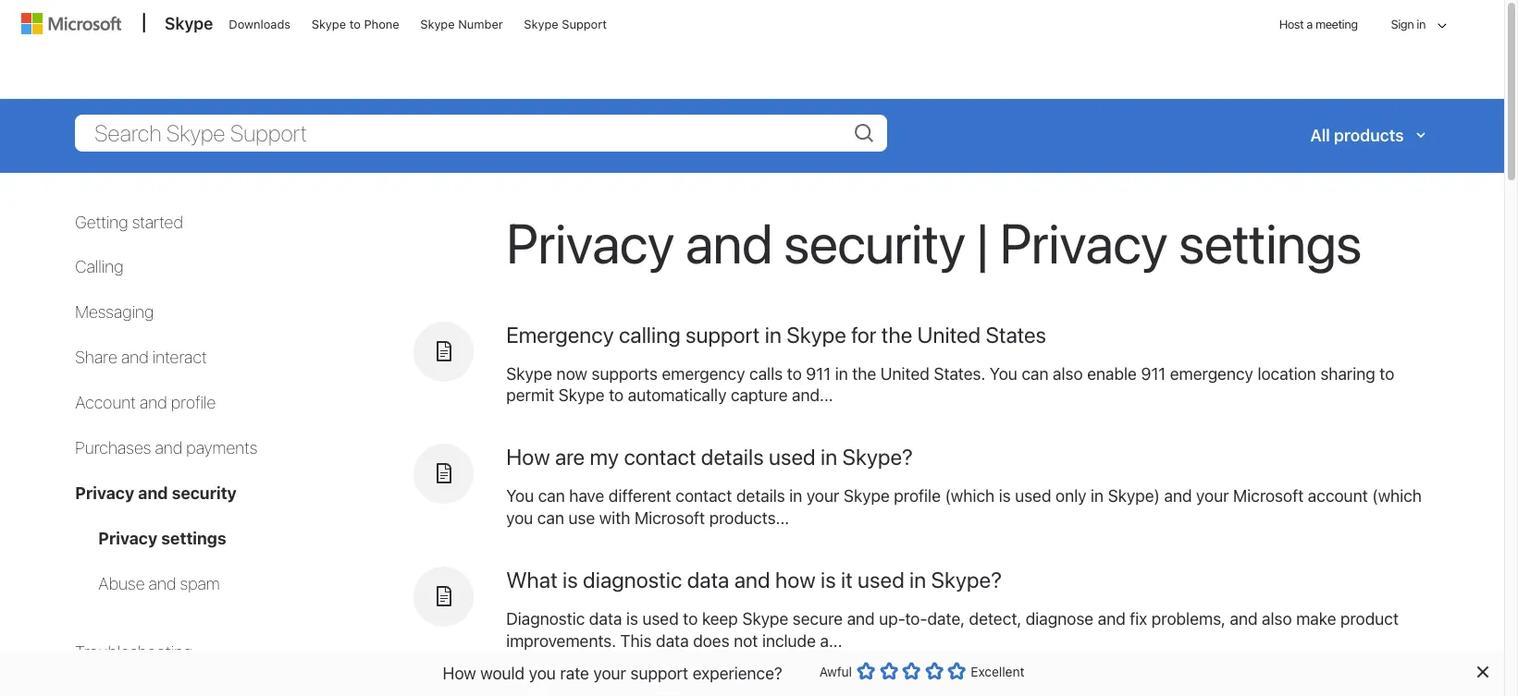 Task type: locate. For each thing, give the bounding box(es) containing it.
0 horizontal spatial (which
[[945, 487, 995, 506]]

0 vertical spatial settings
[[1179, 210, 1362, 275]]

to-
[[905, 610, 927, 629]]

can inside skype now supports emergency calls to 911 in the united states. you can also enable 911 emergency location sharing to permit skype to automatically capture and...
[[1022, 364, 1049, 383]]

0 vertical spatial how
[[506, 444, 550, 470]]

skype left 'downloads' link
[[165, 14, 213, 33]]

used right it
[[858, 567, 905, 593]]

privacy settings
[[98, 529, 226, 549]]

privacy for privacy and security
[[75, 484, 134, 503]]

also inside skype now supports emergency calls to 911 in the united states. you can also enable 911 emergency location sharing to permit skype to automatically capture and...
[[1053, 364, 1083, 383]]

skype inside you can have different contact details in your skype profile (which is used only in skype) and your microsoft account (which you can use with microsoft products...
[[844, 487, 890, 506]]

skype?
[[842, 444, 913, 470], [931, 567, 1002, 593]]

emergency left location
[[1170, 364, 1253, 383]]

0 horizontal spatial the
[[852, 364, 876, 383]]

the
[[882, 322, 912, 347], [852, 364, 876, 383]]

emergency up automatically
[[662, 364, 745, 383]]

2 (which from the left
[[1372, 487, 1422, 506]]

0 vertical spatial you
[[990, 364, 1018, 383]]

how left would
[[443, 664, 476, 683]]

0 vertical spatial also
[[1053, 364, 1083, 383]]

spam
[[180, 575, 220, 594]]

1 horizontal spatial 911
[[1141, 364, 1166, 383]]

0 horizontal spatial security
[[172, 484, 237, 503]]

microsoft
[[1233, 487, 1304, 506], [635, 509, 705, 529]]

it
[[841, 567, 853, 593]]

1 horizontal spatial (which
[[1372, 487, 1422, 506]]

1 vertical spatial how
[[443, 664, 476, 683]]

also left make
[[1262, 610, 1292, 629]]

1 horizontal spatial also
[[1262, 610, 1292, 629]]

used
[[769, 444, 816, 470], [1015, 487, 1051, 506], [858, 567, 905, 593], [642, 610, 679, 629]]

share and interact link
[[75, 348, 207, 368]]

skype left number
[[420, 17, 455, 31]]

1 horizontal spatial you
[[990, 364, 1018, 383]]

make
[[1296, 610, 1336, 629]]

1 vertical spatial the
[[852, 364, 876, 383]]

skype support
[[524, 17, 607, 31]]

and
[[685, 210, 773, 275], [121, 348, 149, 368], [140, 393, 167, 413], [155, 439, 183, 458], [138, 484, 168, 503], [1164, 487, 1192, 506], [734, 567, 770, 593], [149, 575, 176, 594], [847, 610, 875, 629], [1098, 610, 1126, 629], [1230, 610, 1258, 629]]

microsoft left account
[[1233, 487, 1304, 506]]

used left only at bottom right
[[1015, 487, 1051, 506]]

1 horizontal spatial microsoft
[[1233, 487, 1304, 506]]

0 horizontal spatial settings
[[161, 529, 226, 549]]

2 horizontal spatial your
[[1196, 487, 1229, 506]]

1 vertical spatial settings
[[161, 529, 226, 549]]

1 911 from the left
[[806, 364, 831, 383]]

privacy and security | privacy settings
[[506, 210, 1362, 275]]

skype number
[[420, 17, 503, 31]]

option down up-
[[880, 662, 898, 681]]

secure
[[793, 610, 843, 629]]

skype up it
[[844, 487, 890, 506]]

how
[[506, 444, 550, 470], [443, 664, 476, 683]]

also
[[1053, 364, 1083, 383], [1262, 610, 1292, 629]]

1 vertical spatial united
[[881, 364, 930, 383]]

also inside diagnostic data is used to keep skype secure and up-to-date, detect, diagnose and fix problems, and also make product improvements. this data does not include a...
[[1262, 610, 1292, 629]]

data
[[687, 567, 729, 593], [589, 610, 622, 629], [656, 632, 689, 652]]

enable
[[1087, 364, 1137, 383]]

to left phone
[[349, 17, 361, 31]]

skype left support
[[524, 17, 558, 31]]

how
[[775, 567, 816, 593]]

0 horizontal spatial profile
[[171, 393, 216, 413]]

settings
[[1179, 210, 1362, 275], [161, 529, 226, 549]]

1 horizontal spatial skype?
[[931, 567, 1002, 593]]

0 horizontal spatial how
[[443, 664, 476, 683]]

0 horizontal spatial microsoft
[[635, 509, 705, 529]]

getting
[[75, 212, 128, 232]]

account
[[75, 393, 136, 413]]

your
[[807, 487, 839, 506], [1196, 487, 1229, 506], [593, 664, 626, 683]]

1 vertical spatial security
[[172, 484, 237, 503]]

1 vertical spatial you
[[506, 487, 534, 506]]

for
[[851, 322, 877, 347]]

1 emergency from the left
[[662, 364, 745, 383]]

data right this at the bottom left of the page
[[656, 632, 689, 652]]

and...
[[792, 386, 833, 406]]

0 horizontal spatial 911
[[806, 364, 831, 383]]

you down states
[[990, 364, 1018, 383]]

is inside you can have different contact details in your skype profile (which is used only in skype) and your microsoft account (which you can use with microsoft products...
[[999, 487, 1011, 506]]

you inside you can have different contact details in your skype profile (which is used only in skype) and your microsoft account (which you can use with microsoft products...
[[506, 487, 534, 506]]

your right rate
[[593, 664, 626, 683]]

1 horizontal spatial how
[[506, 444, 550, 470]]

0 vertical spatial contact
[[624, 444, 696, 470]]

data up this at the bottom left of the page
[[589, 610, 622, 629]]

you inside skype now supports emergency calls to 911 in the united states. you can also enable 911 emergency location sharing to permit skype to automatically capture and...
[[990, 364, 1018, 383]]

is up this at the bottom left of the page
[[626, 610, 638, 629]]

how would you rate your support experience? list box
[[857, 659, 966, 691]]

interact
[[152, 348, 207, 368]]

privacy
[[506, 210, 674, 275], [1000, 210, 1168, 275], [75, 484, 134, 503], [98, 529, 157, 549]]

in right calls at the bottom of the page
[[835, 364, 848, 383]]

option down diagnostic data is used to keep skype secure and up-to-date, detect, diagnose and fix problems, and also make product improvements. this data does not include a...
[[925, 662, 943, 681]]

1 horizontal spatial your
[[807, 487, 839, 506]]

getting started
[[75, 212, 183, 232]]

improvements.
[[506, 632, 616, 652]]

you
[[990, 364, 1018, 383], [506, 487, 534, 506]]

profile
[[171, 393, 216, 413], [894, 487, 941, 506]]

united up states.
[[917, 322, 981, 347]]

date,
[[927, 610, 965, 629]]

have
[[569, 487, 604, 506]]

contact up different at the bottom of page
[[624, 444, 696, 470]]

data up the keep at the left bottom of the page
[[687, 567, 729, 593]]

the right for
[[882, 322, 912, 347]]

contact down how are my contact details used in skype?
[[676, 487, 732, 506]]

microsoft down different at the bottom of page
[[635, 509, 705, 529]]

911 right enable
[[1141, 364, 1166, 383]]

diagnostic
[[583, 567, 682, 593]]

united left states.
[[881, 364, 930, 383]]

1 option from the left
[[857, 662, 875, 681]]

to right "sharing"
[[1380, 364, 1395, 383]]

can left have
[[538, 487, 565, 506]]

products...
[[709, 509, 789, 529]]

0 horizontal spatial you
[[506, 487, 534, 506]]

to left the keep at the left bottom of the page
[[683, 610, 698, 629]]

option
[[857, 662, 875, 681], [880, 662, 898, 681], [902, 662, 921, 681], [925, 662, 943, 681], [948, 662, 966, 681]]

excellent
[[971, 664, 1025, 680]]

1 vertical spatial skype?
[[931, 567, 1002, 593]]

in right sign
[[1417, 17, 1426, 31]]

account
[[1308, 487, 1368, 506]]

privacy inside tab list
[[98, 529, 157, 549]]

1 horizontal spatial emergency
[[1170, 364, 1253, 383]]

skype up permit
[[506, 364, 552, 383]]

you left rate
[[529, 664, 556, 683]]

0 vertical spatial data
[[687, 567, 729, 593]]

the down for
[[852, 364, 876, 383]]

1 horizontal spatial security
[[784, 210, 966, 275]]

in inside menu bar
[[1417, 17, 1426, 31]]

support up calls at the bottom of the page
[[686, 322, 760, 347]]

menu bar containing host a meeting
[[13, 0, 1491, 98]]

1 vertical spatial profile
[[894, 487, 941, 506]]

how would you rate your support experience?
[[443, 664, 782, 683]]

in up calls at the bottom of the page
[[765, 322, 782, 347]]

to
[[349, 17, 361, 31], [787, 364, 802, 383], [1380, 364, 1395, 383], [609, 386, 624, 406], [683, 610, 698, 629]]

united
[[917, 322, 981, 347], [881, 364, 930, 383]]

payments
[[186, 439, 257, 458]]

(which
[[945, 487, 995, 506], [1372, 487, 1422, 506]]

option right awful
[[857, 662, 875, 681]]

you left use
[[506, 509, 533, 529]]

0 vertical spatial you
[[506, 509, 533, 529]]

you left have
[[506, 487, 534, 506]]

support down this at the bottom left of the page
[[630, 664, 688, 683]]

account and profile link
[[75, 393, 216, 413]]

your right "skype)"
[[1196, 487, 1229, 506]]

0 horizontal spatial also
[[1053, 364, 1083, 383]]

is inside diagnostic data is used to keep skype secure and up-to-date, detect, diagnose and fix problems, and also make product improvements. this data does not include a...
[[626, 610, 638, 629]]

skype left phone
[[312, 17, 346, 31]]

1 vertical spatial details
[[736, 487, 785, 506]]

1 vertical spatial also
[[1262, 610, 1292, 629]]

to right calls at the bottom of the page
[[787, 364, 802, 383]]

used inside diagnostic data is used to keep skype secure and up-to-date, detect, diagnose and fix problems, and also make product improvements. this data does not include a...
[[642, 610, 679, 629]]

used inside you can have different contact details in your skype profile (which is used only in skype) and your microsoft account (which you can use with microsoft products...
[[1015, 487, 1051, 506]]

sign
[[1391, 17, 1414, 31]]

your up how
[[807, 487, 839, 506]]

in down "and..."
[[821, 444, 837, 470]]

contact
[[624, 444, 696, 470], [676, 487, 732, 506]]

in inside skype now supports emergency calls to 911 in the united states. you can also enable 911 emergency location sharing to permit skype to automatically capture and...
[[835, 364, 848, 383]]

united inside skype now supports emergency calls to 911 in the united states. you can also enable 911 emergency location sharing to permit skype to automatically capture and...
[[881, 364, 930, 383]]

permit
[[506, 386, 554, 406]]

states
[[986, 322, 1046, 347]]

0 horizontal spatial emergency
[[662, 364, 745, 383]]

emergency
[[662, 364, 745, 383], [1170, 364, 1253, 383]]

skype
[[165, 14, 213, 33], [312, 17, 346, 31], [420, 17, 455, 31], [524, 17, 558, 31], [787, 322, 846, 347], [506, 364, 552, 383], [559, 386, 605, 406], [844, 487, 890, 506], [742, 610, 789, 629]]

used up this at the bottom left of the page
[[642, 610, 679, 629]]

1 vertical spatial contact
[[676, 487, 732, 506]]

can left use
[[537, 509, 564, 529]]

0 vertical spatial skype?
[[842, 444, 913, 470]]

1 horizontal spatial profile
[[894, 487, 941, 506]]

how left are
[[506, 444, 550, 470]]

is
[[999, 487, 1011, 506], [563, 567, 578, 593], [821, 567, 836, 593], [626, 610, 638, 629]]

can down states
[[1022, 364, 1049, 383]]

0 vertical spatial can
[[1022, 364, 1049, 383]]

skype up "not"
[[742, 610, 789, 629]]

0 vertical spatial microsoft
[[1233, 487, 1304, 506]]

option down "to-"
[[902, 662, 921, 681]]

automatically
[[628, 386, 727, 406]]

also left enable
[[1053, 364, 1083, 383]]

0 vertical spatial the
[[882, 322, 912, 347]]

menu bar
[[13, 0, 1491, 98]]

location
[[1258, 364, 1316, 383]]

option left excellent
[[948, 662, 966, 681]]

911 up "and..."
[[806, 364, 831, 383]]

capture
[[731, 386, 788, 406]]

support
[[562, 17, 607, 31]]

1 vertical spatial microsoft
[[635, 509, 705, 529]]

911
[[806, 364, 831, 383], [1141, 364, 1166, 383]]

security
[[784, 210, 966, 275], [172, 484, 237, 503]]

tab list
[[75, 528, 395, 596]]

0 vertical spatial security
[[784, 210, 966, 275]]

4 option from the left
[[925, 662, 943, 681]]

the inside skype now supports emergency calls to 911 in the united states. you can also enable 911 emergency location sharing to permit skype to automatically capture and...
[[852, 364, 876, 383]]

skype left for
[[787, 322, 846, 347]]

started
[[132, 212, 183, 232]]

is left only at bottom right
[[999, 487, 1011, 506]]



Task type: describe. For each thing, give the bounding box(es) containing it.
calling
[[75, 258, 124, 277]]

settings inside tab list
[[161, 529, 226, 549]]

problems,
[[1152, 610, 1226, 629]]

emergency calling support in skype for the united states link
[[506, 322, 1046, 347]]

up-
[[879, 610, 905, 629]]

1 vertical spatial can
[[538, 487, 565, 506]]

is left it
[[821, 567, 836, 593]]

troubleshooting link
[[75, 643, 193, 662]]

my
[[590, 444, 619, 470]]

microsoft image
[[21, 13, 121, 34]]

privacy for privacy settings
[[98, 529, 157, 549]]

in up how
[[789, 487, 802, 506]]

0 vertical spatial details
[[701, 444, 764, 470]]

how for how would you rate your support experience?
[[443, 664, 476, 683]]

1 vertical spatial you
[[529, 664, 556, 683]]

what is diagnostic data and how is it used in skype? link
[[506, 567, 1002, 593]]

host
[[1279, 17, 1304, 31]]

purchases and payments link
[[75, 439, 257, 458]]

skype now supports emergency calls to 911 in the united states. you can also enable 911 emergency location sharing to permit skype to automatically capture and...
[[506, 364, 1395, 406]]

and inside you can have different contact details in your skype profile (which is used only in skype) and your microsoft account (which you can use with microsoft products...
[[1164, 487, 1192, 506]]

abuse and spam link
[[98, 575, 220, 594]]

you inside you can have different contact details in your skype profile (which is used only in skype) and your microsoft account (which you can use with microsoft products...
[[506, 509, 533, 529]]

what is diagnostic data and how is it used in skype?
[[506, 567, 1002, 593]]

how are my contact details used in skype? link
[[506, 444, 913, 470]]

2 emergency from the left
[[1170, 364, 1253, 383]]

is right what
[[563, 567, 578, 593]]

contact inside you can have different contact details in your skype profile (which is used only in skype) and your microsoft account (which you can use with microsoft products...
[[676, 487, 732, 506]]

1 vertical spatial data
[[589, 610, 622, 629]]

number
[[458, 17, 503, 31]]

skype support link
[[516, 1, 615, 45]]

skype number link
[[412, 1, 511, 45]]

a...
[[820, 632, 842, 652]]

sign in link
[[1374, 0, 1453, 52]]

privacy and security link
[[75, 484, 237, 503]]

in right only at bottom right
[[1091, 487, 1104, 506]]

abuse
[[98, 575, 145, 594]]

skype to phone link
[[303, 1, 408, 45]]

messaging link
[[75, 303, 154, 322]]

1 (which from the left
[[945, 487, 995, 506]]

product
[[1341, 610, 1399, 629]]

to inside diagnostic data is used to keep skype secure and up-to-date, detect, diagnose and fix problems, and also make product improvements. this data does not include a...
[[683, 610, 698, 629]]

meeting
[[1316, 17, 1358, 31]]

privacy for privacy and security | privacy settings
[[506, 210, 674, 275]]

0 horizontal spatial skype?
[[842, 444, 913, 470]]

does
[[693, 632, 730, 652]]

security for privacy and security | privacy settings
[[784, 210, 966, 275]]

diagnostic
[[506, 610, 585, 629]]

details inside you can have different contact details in your skype profile (which is used only in skype) and your microsoft account (which you can use with microsoft products...
[[736, 487, 785, 506]]

downloads link
[[221, 1, 299, 45]]

supports
[[592, 364, 658, 383]]

host a meeting link
[[1265, 1, 1373, 49]]

troubleshooting
[[75, 643, 193, 662]]

sharing
[[1321, 364, 1375, 383]]

skype down now
[[559, 386, 605, 406]]

what
[[506, 567, 558, 593]]

emergency calling support in skype for the united states
[[506, 322, 1046, 347]]

profile inside you can have different contact details in your skype profile (which is used only in skype) and your microsoft account (which you can use with microsoft products...
[[894, 487, 941, 506]]

awful
[[819, 664, 852, 680]]

downloads
[[229, 17, 291, 31]]

host a meeting
[[1279, 17, 1358, 31]]

fix
[[1130, 610, 1147, 629]]

skype)
[[1108, 487, 1160, 506]]

messaging
[[75, 303, 154, 322]]

how for how are my contact details used in skype?
[[506, 444, 550, 470]]

and inside tab list
[[149, 575, 176, 594]]

skype link
[[155, 1, 219, 51]]

2 vertical spatial can
[[537, 509, 564, 529]]

with
[[599, 509, 630, 529]]

share
[[75, 348, 117, 368]]

0 vertical spatial united
[[917, 322, 981, 347]]

1 horizontal spatial the
[[882, 322, 912, 347]]

2 911 from the left
[[1141, 364, 1166, 383]]

0 vertical spatial support
[[686, 322, 760, 347]]

detect,
[[969, 610, 1022, 629]]

tab list containing privacy settings
[[75, 528, 395, 596]]

this
[[620, 632, 652, 652]]

different
[[609, 487, 671, 506]]

3 option from the left
[[902, 662, 921, 681]]

you can have different contact details in your skype profile (which is used only in skype) and your microsoft account (which you can use with microsoft products...
[[506, 487, 1422, 529]]

5 option from the left
[[948, 662, 966, 681]]

security for privacy and security
[[172, 484, 237, 503]]

sign in
[[1391, 17, 1426, 31]]

diagnose
[[1026, 610, 1094, 629]]

|
[[977, 210, 989, 275]]

phone
[[364, 17, 399, 31]]

2 vertical spatial data
[[656, 632, 689, 652]]

2 option from the left
[[880, 662, 898, 681]]

now
[[557, 364, 587, 383]]

are
[[555, 444, 585, 470]]

keep
[[702, 610, 738, 629]]

purchases
[[75, 439, 151, 458]]

a
[[1307, 17, 1313, 31]]

0 vertical spatial profile
[[171, 393, 216, 413]]

skype to phone
[[312, 17, 399, 31]]

emergency
[[506, 322, 614, 347]]

used down "and..."
[[769, 444, 816, 470]]

how are my contact details used in skype?
[[506, 444, 913, 470]]

calling link
[[75, 258, 124, 277]]

privacy settings link
[[98, 529, 226, 549]]

would
[[480, 664, 525, 683]]

1 horizontal spatial settings
[[1179, 210, 1362, 275]]

1 vertical spatial support
[[630, 664, 688, 683]]

account and profile
[[75, 393, 216, 413]]

0 horizontal spatial your
[[593, 664, 626, 683]]

privacy and security
[[75, 484, 237, 503]]

share and interact
[[75, 348, 207, 368]]

use
[[568, 509, 595, 529]]

calling
[[619, 322, 681, 347]]

Search Skype Support text field
[[75, 114, 888, 151]]

getting started link
[[75, 212, 183, 232]]

states.
[[934, 364, 986, 383]]

abuse and spam
[[98, 575, 220, 594]]

to down supports
[[609, 386, 624, 406]]

rate
[[560, 664, 589, 683]]

skype inside diagnostic data is used to keep skype secure and up-to-date, detect, diagnose and fix problems, and also make product improvements. this data does not include a...
[[742, 610, 789, 629]]

dismiss the survey image
[[1475, 665, 1490, 680]]

include
[[762, 632, 816, 652]]

calls
[[749, 364, 783, 383]]

diagnostic data is used to keep skype secure and up-to-date, detect, diagnose and fix problems, and also make product improvements. this data does not include a...
[[506, 610, 1399, 652]]

in up "to-"
[[910, 567, 926, 593]]

not
[[734, 632, 758, 652]]



Task type: vqa. For each thing, say whether or not it's contained in the screenshot.
top the Accessibility
no



